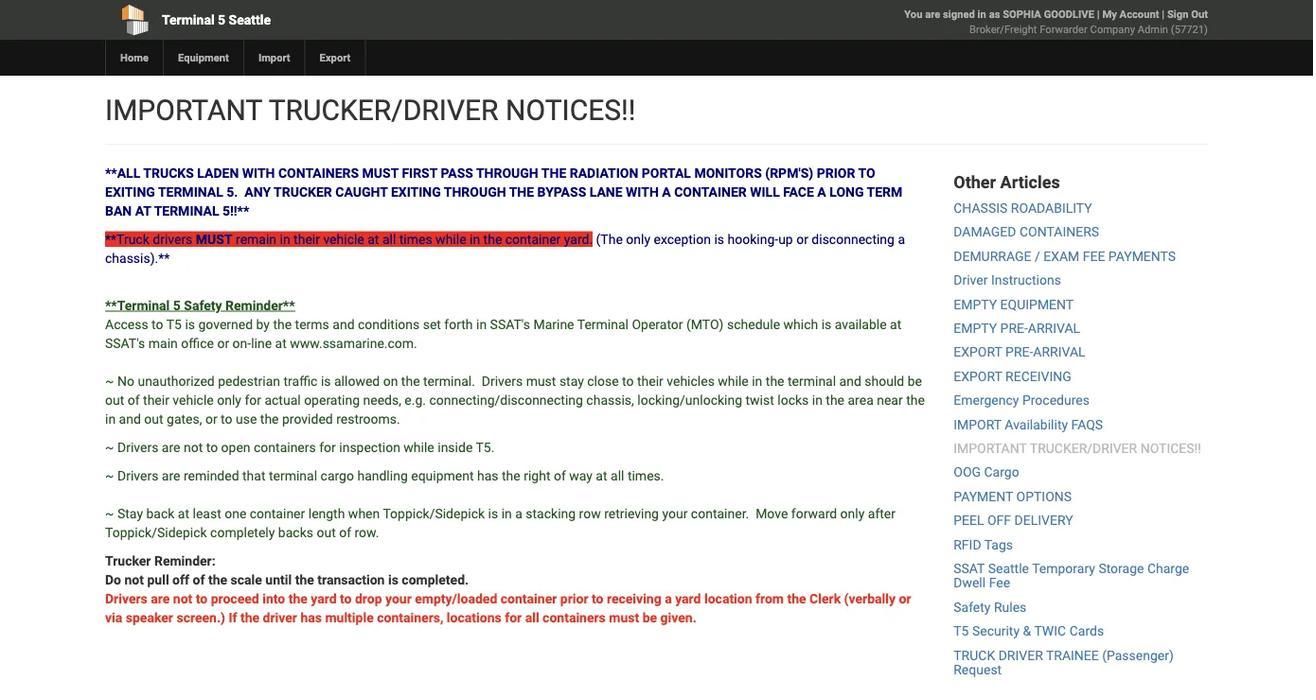Task type: describe. For each thing, give the bounding box(es) containing it.
first
[[402, 165, 437, 181]]

important trucker/driver notices!!
[[105, 93, 636, 127]]

are inside you are signed in as sophia goodlive | my account | sign out broker/freight forwarder company admin (57721)
[[925, 8, 940, 20]]

0 horizontal spatial with
[[242, 165, 275, 181]]

actual
[[265, 392, 301, 408]]

terminal 5 seattle link
[[105, 0, 548, 40]]

1 vertical spatial toppick/sidepick
[[105, 525, 207, 541]]

1 vertical spatial ssat's
[[105, 336, 145, 351]]

my
[[1102, 8, 1117, 20]]

5 for safety
[[173, 298, 181, 313]]

and inside **terminal 5 safety reminder** access to t5 is governed by the terms and conditions set forth in ssat's marine terminal operator (mto) schedule which is available at ssat's main office or on-line at
[[333, 317, 355, 332]]

exception
[[654, 231, 711, 247]]

1 horizontal spatial the
[[541, 165, 566, 181]]

until
[[265, 572, 292, 588]]

remain
[[236, 231, 276, 247]]

in right remain
[[280, 231, 290, 247]]

trucker
[[105, 553, 151, 569]]

at right "way"
[[596, 468, 607, 484]]

must inside ~ no unauthorized pedestrian traffic is allowed on the terminal.  drivers must stay close to their vehicles while in the terminal and should be out of their vehicle only for actual operating needs, e.g. connecting/disconnecting chassis, locking/unlocking twist locks in the area near the in and out gates, or to use the provided restrooms.
[[526, 373, 556, 389]]

~ drivers are not to open containers for inspection while inside t5.
[[105, 440, 495, 455]]

home
[[120, 52, 149, 64]]

your inside trucker reminder: do not pull off of the scale until the transaction is completed. drivers are not to proceed into the yard to drop your empty/loaded container prior to receiving a yard location from the clerk (verbally or via speaker screen.) if the driver has multiple containers, locations for all containers must be given.
[[385, 591, 412, 607]]

at right line
[[275, 336, 287, 351]]

0 horizontal spatial seattle
[[229, 12, 271, 27]]

0 horizontal spatial their
[[143, 392, 169, 408]]

oog cargo link
[[954, 465, 1019, 481]]

to right prior
[[592, 591, 603, 607]]

only inside (the only exception is hooking-up or disconnecting a chassis).**
[[626, 231, 650, 247]]

the left area
[[826, 392, 844, 408]]

be inside trucker reminder: do not pull off of the scale until the transaction is completed. drivers are not to proceed into the yard to drop your empty/loaded container prior to receiving a yard location from the clerk (verbally or via speaker screen.) if the driver has multiple containers, locations for all containers must be given.
[[642, 610, 657, 626]]

www.ssamarine.com
[[290, 336, 414, 351]]

backs
[[278, 525, 313, 541]]

the up proceed
[[208, 572, 227, 588]]

1 horizontal spatial their
[[294, 231, 320, 247]]

given.
[[660, 610, 697, 626]]

containers,
[[377, 610, 443, 626]]

for inside trucker reminder: do not pull off of the scale until the transaction is completed. drivers are not to proceed into the yard to drop your empty/loaded container prior to receiving a yard location from the clerk (verbally or via speaker screen.) if the driver has multiple containers, locations for all containers must be given.
[[505, 610, 522, 626]]

retrieving
[[604, 506, 659, 522]]

conditions
[[358, 317, 420, 332]]

broker/freight
[[969, 23, 1037, 35]]

containers inside '**all trucks laden with containers must first pass through the radiation portal monitors (rpm's) prior to exiting terminal 5.  any trucker caught exiting through the bypass lane with a container will face a long term ban at terminal 5!!**'
[[278, 165, 359, 181]]

at left times
[[368, 231, 379, 247]]

on-
[[232, 336, 251, 351]]

(the
[[596, 231, 623, 247]]

peel off delivery link
[[954, 513, 1073, 529]]

notices!! inside other articles chassis roadability damaged containers demurrage / exam fee payments driver instructions empty equipment empty pre-arrival export pre-arrival export receiving emergency procedures import availability faqs important trucker/driver notices!! oog cargo payment options peel off delivery rfid tags ssat seattle temporary storage charge dwell fee safety rules t5 security & twic cards truck driver trainee (passenger) request
[[1140, 441, 1201, 457]]

0 vertical spatial toppick/sidepick
[[383, 506, 485, 522]]

to up screen.)
[[196, 591, 208, 607]]

the left right at left
[[502, 468, 520, 484]]

2 a from the left
[[817, 184, 826, 200]]

the up twist at the bottom of the page
[[766, 373, 784, 389]]

tags
[[984, 537, 1013, 553]]

close
[[587, 373, 619, 389]]

options
[[1016, 489, 1072, 505]]

prior
[[817, 165, 855, 181]]

near
[[877, 392, 903, 408]]

is inside trucker reminder: do not pull off of the scale until the transaction is completed. drivers are not to proceed into the yard to drop your empty/loaded container prior to receiving a yard location from the clerk (verbally or via speaker screen.) if the driver has multiple containers, locations for all containers must be given.
[[388, 572, 398, 588]]

or inside ~ no unauthorized pedestrian traffic is allowed on the terminal.  drivers must stay close to their vehicles while in the terminal and should be out of their vehicle only for actual operating needs, e.g. connecting/disconnecting chassis, locking/unlocking twist locks in the area near the in and out gates, or to use the provided restrooms.
[[205, 411, 217, 427]]

right
[[524, 468, 550, 484]]

face
[[783, 184, 814, 200]]

needs,
[[363, 392, 401, 408]]

the inside **terminal 5 safety reminder** access to t5 is governed by the terms and conditions set forth in ssat's marine terminal operator (mto) schedule which is available at ssat's main office or on-line at
[[273, 317, 292, 332]]

.
[[414, 336, 417, 351]]

availability
[[1005, 417, 1068, 433]]

off
[[172, 572, 189, 588]]

www.ssamarine.com .
[[290, 336, 417, 351]]

of left "way"
[[554, 468, 566, 484]]

handling
[[357, 468, 408, 484]]

hooking-
[[728, 231, 778, 247]]

0 vertical spatial out
[[105, 392, 124, 408]]

back
[[146, 506, 175, 522]]

**truck drivers must remain in their vehicle at all times while in the container yard.
[[105, 231, 593, 247]]

pedestrian
[[218, 373, 280, 389]]

while inside ~ no unauthorized pedestrian traffic is allowed on the terminal.  drivers must stay close to their vehicles while in the terminal and should be out of their vehicle only for actual operating needs, e.g. connecting/disconnecting chassis, locking/unlocking twist locks in the area near the in and out gates, or to use the provided restrooms.
[[718, 373, 749, 389]]

vehicle inside ~ no unauthorized pedestrian traffic is allowed on the terminal.  drivers must stay close to their vehicles while in the terminal and should be out of their vehicle only for actual operating needs, e.g. connecting/disconnecting chassis, locking/unlocking twist locks in the area near the in and out gates, or to use the provided restrooms.
[[173, 392, 214, 408]]

peel
[[954, 513, 984, 529]]

inspection
[[339, 440, 400, 455]]

1 vertical spatial through
[[444, 184, 506, 200]]

0 vertical spatial trucker/driver
[[268, 93, 498, 127]]

sign
[[1167, 8, 1188, 20]]

gates,
[[167, 411, 202, 427]]

the down the actual
[[260, 411, 279, 427]]

operating
[[304, 392, 360, 408]]

to left use
[[221, 411, 232, 427]]

must inside trucker reminder: do not pull off of the scale until the transaction is completed. drivers are not to proceed into the yard to drop your empty/loaded container prior to receiving a yard location from the clerk (verbally or via speaker screen.) if the driver has multiple containers, locations for all containers must be given.
[[609, 610, 639, 626]]

charge
[[1147, 561, 1189, 577]]

be inside ~ no unauthorized pedestrian traffic is allowed on the terminal.  drivers must stay close to their vehicles while in the terminal and should be out of their vehicle only for actual operating needs, e.g. connecting/disconnecting chassis, locking/unlocking twist locks in the area near the in and out gates, or to use the provided restrooms.
[[908, 373, 922, 389]]

when
[[348, 506, 380, 522]]

to left open
[[206, 440, 218, 455]]

~ for ~ drivers are reminded that terminal cargo handling equipment has the right of way at all times.
[[105, 468, 114, 484]]

times
[[399, 231, 432, 247]]

line
[[251, 336, 272, 351]]

or inside **terminal 5 safety reminder** access to t5 is governed by the terms and conditions set forth in ssat's marine terminal operator (mto) schedule which is available at ssat's main office or on-line at
[[217, 336, 229, 351]]

a inside trucker reminder: do not pull off of the scale until the transaction is completed. drivers are not to proceed into the yard to drop your empty/loaded container prior to receiving a yard location from the clerk (verbally or via speaker screen.) if the driver has multiple containers, locations for all containers must be given.
[[665, 591, 672, 607]]

(verbally
[[844, 591, 896, 607]]

2 export from the top
[[954, 369, 1002, 384]]

a inside ~ stay back at least one container length when toppick/sidepick is in a stacking row retrieving your container.  move forward only after toppick/sidepick completely backs out of row.
[[515, 506, 522, 522]]

stacking
[[526, 506, 576, 522]]

reminder:
[[154, 553, 216, 569]]

2 horizontal spatial and
[[839, 373, 861, 389]]

at inside ~ stay back at least one container length when toppick/sidepick is in a stacking row retrieving your container.  move forward only after toppick/sidepick completely backs out of row.
[[178, 506, 189, 522]]

0 horizontal spatial and
[[119, 411, 141, 427]]

at right available
[[890, 317, 901, 332]]

1 vertical spatial all
[[611, 468, 624, 484]]

containers inside other articles chassis roadability damaged containers demurrage / exam fee payments driver instructions empty equipment empty pre-arrival export pre-arrival export receiving emergency procedures import availability faqs important trucker/driver notices!! oog cargo payment options peel off delivery rfid tags ssat seattle temporary storage charge dwell fee safety rules t5 security & twic cards truck driver trainee (passenger) request
[[1020, 225, 1099, 240]]

is inside (the only exception is hooking-up or disconnecting a chassis).**
[[714, 231, 724, 247]]

forward
[[791, 506, 837, 522]]

is inside ~ no unauthorized pedestrian traffic is allowed on the terminal.  drivers must stay close to their vehicles while in the terminal and should be out of their vehicle only for actual operating needs, e.g. connecting/disconnecting chassis, locking/unlocking twist locks in the area near the in and out gates, or to use the provided restrooms.
[[321, 373, 331, 389]]

in inside you are signed in as sophia goodlive | my account | sign out broker/freight forwarder company admin (57721)
[[978, 8, 986, 20]]

fee
[[1083, 249, 1105, 264]]

0 vertical spatial pre-
[[1000, 321, 1028, 336]]

1 vertical spatial terminal
[[154, 203, 219, 219]]

in up twist at the bottom of the page
[[752, 373, 762, 389]]

1 vertical spatial arrival
[[1033, 345, 1085, 360]]

containers inside trucker reminder: do not pull off of the scale until the transaction is completed. drivers are not to proceed into the yard to drop your empty/loaded container prior to receiving a yard location from the clerk (verbally or via speaker screen.) if the driver has multiple containers, locations for all containers must be given.
[[543, 610, 606, 626]]

marine
[[533, 317, 574, 332]]

trucker reminder: do not pull off of the scale until the transaction is completed. drivers are not to proceed into the yard to drop your empty/loaded container prior to receiving a yard location from the clerk (verbally or via speaker screen.) if the driver has multiple containers, locations for all containers must be given.
[[105, 553, 911, 626]]

0 vertical spatial important
[[105, 93, 262, 127]]

1 horizontal spatial while
[[436, 231, 466, 247]]

disconnecting
[[812, 231, 895, 247]]

has inside trucker reminder: do not pull off of the scale until the transaction is completed. drivers are not to proceed into the yard to drop your empty/loaded container prior to receiving a yard location from the clerk (verbally or via speaker screen.) if the driver has multiple containers, locations for all containers must be given.
[[300, 610, 322, 626]]

of inside trucker reminder: do not pull off of the scale until the transaction is completed. drivers are not to proceed into the yard to drop your empty/loaded container prior to receiving a yard location from the clerk (verbally or via speaker screen.) if the driver has multiple containers, locations for all containers must be given.
[[193, 572, 205, 588]]

0 horizontal spatial while
[[404, 440, 434, 455]]

**terminal 5 safety reminder** access to t5 is governed by the terms and conditions set forth in ssat's marine terminal operator (mto) schedule which is available at ssat's main office or on-line at
[[105, 298, 901, 351]]

via
[[105, 610, 122, 626]]

no
[[117, 373, 134, 389]]

1 export from the top
[[954, 345, 1002, 360]]

the right until
[[295, 572, 314, 588]]

emergency
[[954, 393, 1019, 408]]

0 horizontal spatial notices!!
[[506, 93, 636, 127]]

empty pre-arrival link
[[954, 321, 1080, 336]]

or inside trucker reminder: do not pull off of the scale until the transaction is completed. drivers are not to proceed into the yard to drop your empty/loaded container prior to receiving a yard location from the clerk (verbally or via speaker screen.) if the driver has multiple containers, locations for all containers must be given.
[[899, 591, 911, 607]]

container inside trucker reminder: do not pull off of the scale until the transaction is completed. drivers are not to proceed into the yard to drop your empty/loaded container prior to receiving a yard location from the clerk (verbally or via speaker screen.) if the driver has multiple containers, locations for all containers must be given.
[[501, 591, 557, 607]]

equipment
[[411, 468, 474, 484]]

drivers inside trucker reminder: do not pull off of the scale until the transaction is completed. drivers are not to proceed into the yard to drop your empty/loaded container prior to receiving a yard location from the clerk (verbally or via speaker screen.) if the driver has multiple containers, locations for all containers must be given.
[[105, 591, 147, 607]]

fee
[[989, 576, 1010, 591]]

screen.)
[[176, 610, 225, 626]]

to right close
[[622, 373, 634, 389]]

ban
[[105, 203, 132, 219]]

2 yard from the left
[[675, 591, 701, 607]]

container
[[674, 184, 747, 200]]

signed
[[943, 8, 975, 20]]

articles
[[1000, 172, 1060, 192]]

if
[[228, 610, 237, 626]]

export link
[[304, 40, 365, 76]]

you
[[904, 8, 922, 20]]

2 empty from the top
[[954, 321, 997, 336]]

are down gates,
[[162, 440, 180, 455]]

(the only exception is hooking-up or disconnecting a chassis).**
[[105, 231, 905, 266]]

0 horizontal spatial must
[[196, 231, 232, 247]]

2 | from the left
[[1162, 8, 1164, 20]]

0 vertical spatial container
[[505, 231, 561, 247]]

1 horizontal spatial with
[[626, 184, 659, 200]]

in left gates,
[[105, 411, 116, 427]]

twist
[[745, 392, 774, 408]]

terminal inside **terminal 5 safety reminder** access to t5 is governed by the terms and conditions set forth in ssat's marine terminal operator (mto) schedule which is available at ssat's main office or on-line at
[[577, 317, 629, 332]]

home link
[[105, 40, 163, 76]]

are up back
[[162, 468, 180, 484]]

traffic
[[284, 373, 318, 389]]

monitors
[[694, 165, 762, 181]]

1 horizontal spatial out
[[144, 411, 163, 427]]

in right locks
[[812, 392, 823, 408]]

the right near
[[906, 392, 925, 408]]

www.ssamarine.com link
[[290, 336, 414, 351]]

(mto)
[[686, 317, 724, 332]]

open
[[221, 440, 250, 455]]

in inside **terminal 5 safety reminder** access to t5 is governed by the terms and conditions set forth in ssat's marine terminal operator (mto) schedule which is available at ssat's main office or on-line at
[[476, 317, 487, 332]]

receiving
[[1005, 369, 1071, 384]]

5!!**
[[222, 203, 249, 219]]

payment options link
[[954, 489, 1072, 505]]

~ for ~ drivers are not to open containers for inspection while inside t5.
[[105, 440, 114, 455]]

is right which
[[821, 317, 831, 332]]

damaged containers link
[[954, 225, 1099, 240]]



Task type: locate. For each thing, give the bounding box(es) containing it.
1 horizontal spatial has
[[477, 468, 498, 484]]

be right "should"
[[908, 373, 922, 389]]

to inside **terminal 5 safety reminder** access to t5 is governed by the terms and conditions set forth in ssat's marine terminal operator (mto) schedule which is available at ssat's main office or on-line at
[[152, 317, 163, 332]]

1 horizontal spatial notices!!
[[1140, 441, 1201, 457]]

must down 'receiving'
[[609, 610, 639, 626]]

1 vertical spatial trucker/driver
[[1030, 441, 1137, 457]]

export pre-arrival link
[[954, 345, 1085, 360]]

0 vertical spatial safety
[[184, 298, 222, 313]]

~ stay back at least one container length when toppick/sidepick is in a stacking row retrieving your container.  move forward only after toppick/sidepick completely backs out of row.
[[105, 506, 896, 541]]

empty down driver
[[954, 297, 997, 312]]

1 horizontal spatial and
[[333, 317, 355, 332]]

not for pull
[[124, 572, 144, 588]]

1 vertical spatial export
[[954, 369, 1002, 384]]

0 vertical spatial containers
[[254, 440, 316, 455]]

temporary
[[1032, 561, 1095, 577]]

seattle down tags
[[988, 561, 1029, 577]]

trucker/driver down export
[[268, 93, 498, 127]]

0 vertical spatial your
[[662, 506, 688, 522]]

is up containers,
[[388, 572, 398, 588]]

1 exiting from the left
[[105, 184, 155, 200]]

0 horizontal spatial your
[[385, 591, 412, 607]]

out inside ~ stay back at least one container length when toppick/sidepick is in a stacking row retrieving your container.  move forward only after toppick/sidepick completely backs out of row.
[[317, 525, 336, 541]]

arrival down equipment
[[1028, 321, 1080, 336]]

completed.
[[402, 572, 469, 588]]

1 vertical spatial pre-
[[1005, 345, 1033, 360]]

only inside ~ no unauthorized pedestrian traffic is allowed on the terminal.  drivers must stay close to their vehicles while in the terminal and should be out of their vehicle only for actual operating needs, e.g. connecting/disconnecting chassis, locking/unlocking twist locks in the area near the in and out gates, or to use the provided restrooms.
[[217, 392, 241, 408]]

2 horizontal spatial only
[[840, 506, 865, 522]]

cards
[[1069, 624, 1104, 639]]

0 horizontal spatial |
[[1097, 8, 1100, 20]]

demurrage
[[954, 249, 1031, 264]]

1 vertical spatial the
[[509, 184, 534, 200]]

reminded
[[184, 468, 239, 484]]

pass
[[441, 165, 473, 181]]

location
[[704, 591, 752, 607]]

0 vertical spatial through
[[476, 165, 538, 181]]

completely
[[210, 525, 275, 541]]

the right if
[[240, 610, 259, 626]]

0 vertical spatial notices!!
[[506, 93, 636, 127]]

terminal inside ~ no unauthorized pedestrian traffic is allowed on the terminal.  drivers must stay close to their vehicles while in the terminal and should be out of their vehicle only for actual operating needs, e.g. connecting/disconnecting chassis, locking/unlocking twist locks in the area near the in and out gates, or to use the provided restrooms.
[[788, 373, 836, 389]]

through down pass
[[444, 184, 506, 200]]

not for to
[[184, 440, 203, 455]]

2 vertical spatial while
[[404, 440, 434, 455]]

trucker/driver inside other articles chassis roadability damaged containers demurrage / exam fee payments driver instructions empty equipment empty pre-arrival export pre-arrival export receiving emergency procedures import availability faqs important trucker/driver notices!! oog cargo payment options peel off delivery rfid tags ssat seattle temporary storage charge dwell fee safety rules t5 security & twic cards truck driver trainee (passenger) request
[[1030, 441, 1137, 457]]

0 vertical spatial has
[[477, 468, 498, 484]]

rfid tags link
[[954, 537, 1013, 553]]

0 vertical spatial 5
[[218, 12, 225, 27]]

your inside ~ stay back at least one container length when toppick/sidepick is in a stacking row retrieving your container.  move forward only after toppick/sidepick completely backs out of row.
[[662, 506, 688, 522]]

all inside trucker reminder: do not pull off of the scale until the transaction is completed. drivers are not to proceed into the yard to drop your empty/loaded container prior to receiving a yard location from the clerk (verbally or via speaker screen.) if the driver has multiple containers, locations for all containers must be given.
[[525, 610, 539, 626]]

emergency procedures link
[[954, 393, 1090, 408]]

governed
[[198, 317, 253, 332]]

| left my at right top
[[1097, 8, 1100, 20]]

t5 inside other articles chassis roadability damaged containers demurrage / exam fee payments driver instructions empty equipment empty pre-arrival export pre-arrival export receiving emergency procedures import availability faqs important trucker/driver notices!! oog cargo payment options peel off delivery rfid tags ssat seattle temporary storage charge dwell fee safety rules t5 security & twic cards truck driver trainee (passenger) request
[[954, 624, 969, 639]]

1 horizontal spatial for
[[319, 440, 336, 455]]

seattle
[[229, 12, 271, 27], [988, 561, 1029, 577]]

2 vertical spatial out
[[317, 525, 336, 541]]

0 horizontal spatial safety
[[184, 298, 222, 313]]

t5 inside **terminal 5 safety reminder** access to t5 is governed by the terms and conditions set forth in ssat's marine terminal operator (mto) schedule which is available at ssat's main office or on-line at
[[166, 317, 182, 332]]

1 horizontal spatial t5
[[954, 624, 969, 639]]

0 horizontal spatial all
[[382, 231, 396, 247]]

~ inside ~ stay back at least one container length when toppick/sidepick is in a stacking row retrieving your container.  move forward only after toppick/sidepick completely backs out of row.
[[105, 506, 114, 522]]

1 horizontal spatial must
[[609, 610, 639, 626]]

not
[[184, 440, 203, 455], [124, 572, 144, 588], [173, 591, 192, 607]]

5 right the **terminal
[[173, 298, 181, 313]]

0 vertical spatial terminal
[[162, 12, 215, 27]]

truck
[[954, 648, 995, 663]]

admin
[[1138, 23, 1168, 35]]

1 vertical spatial 5
[[173, 298, 181, 313]]

available
[[835, 317, 887, 332]]

container left prior
[[501, 591, 557, 607]]

be
[[908, 373, 922, 389], [642, 610, 657, 626]]

0 vertical spatial seattle
[[229, 12, 271, 27]]

5 for seattle
[[218, 12, 225, 27]]

while right times
[[436, 231, 466, 247]]

in left as
[[978, 8, 986, 20]]

a inside (the only exception is hooking-up or disconnecting a chassis).**
[[898, 231, 905, 247]]

1 vertical spatial for
[[319, 440, 336, 455]]

only left after
[[840, 506, 865, 522]]

bypass
[[537, 184, 586, 200]]

1 horizontal spatial exiting
[[391, 184, 441, 200]]

terminal right "marine"
[[577, 317, 629, 332]]

1 vertical spatial with
[[626, 184, 659, 200]]

0 vertical spatial arrival
[[1028, 321, 1080, 336]]

0 horizontal spatial terminal
[[162, 12, 215, 27]]

only
[[626, 231, 650, 247], [217, 392, 241, 408], [840, 506, 865, 522]]

in down '**all trucks laden with containers must first pass through the radiation portal monitors (rpm's) prior to exiting terminal 5.  any trucker caught exiting through the bypass lane with a container will face a long term ban at terminal 5!!**' on the top
[[470, 231, 480, 247]]

be down 'receiving'
[[642, 610, 657, 626]]

1 ~ from the top
[[105, 373, 114, 389]]

~ for ~ stay back at least one container length when toppick/sidepick is in a stacking row retrieving your container.  move forward only after toppick/sidepick completely backs out of row.
[[105, 506, 114, 522]]

vehicles
[[667, 373, 715, 389]]

trainee
[[1046, 648, 1099, 663]]

1 vertical spatial containers
[[1020, 225, 1099, 240]]

trucker/driver
[[268, 93, 498, 127], [1030, 441, 1137, 457]]

not down gates,
[[184, 440, 203, 455]]

and up "www.ssamarine.com"
[[333, 317, 355, 332]]

~ inside ~ no unauthorized pedestrian traffic is allowed on the terminal.  drivers must stay close to their vehicles while in the terminal and should be out of their vehicle only for actual operating needs, e.g. connecting/disconnecting chassis, locking/unlocking twist locks in the area near the in and out gates, or to use the provided restrooms.
[[105, 373, 114, 389]]

ssat
[[954, 561, 985, 577]]

laden
[[197, 165, 239, 181]]

seattle up the import link at the left top of the page
[[229, 12, 271, 27]]

is inside ~ stay back at least one container length when toppick/sidepick is in a stacking row retrieving your container.  move forward only after toppick/sidepick completely backs out of row.
[[488, 506, 498, 522]]

2 exiting from the left
[[391, 184, 441, 200]]

1 | from the left
[[1097, 8, 1100, 20]]

1 horizontal spatial trucker/driver
[[1030, 441, 1137, 457]]

0 horizontal spatial toppick/sidepick
[[105, 525, 207, 541]]

containers down prior
[[543, 610, 606, 626]]

0 horizontal spatial must
[[526, 373, 556, 389]]

1 a from the left
[[662, 184, 671, 200]]

for right locations
[[505, 610, 522, 626]]

1 horizontal spatial safety
[[954, 600, 991, 615]]

5 inside the terminal 5 seattle link
[[218, 12, 225, 27]]

safety down dwell
[[954, 600, 991, 615]]

way
[[569, 468, 592, 484]]

row.
[[354, 525, 379, 541]]

equipment link
[[163, 40, 243, 76]]

2 vertical spatial only
[[840, 506, 865, 522]]

which
[[783, 317, 818, 332]]

drivers inside ~ no unauthorized pedestrian traffic is allowed on the terminal.  drivers must stay close to their vehicles while in the terminal and should be out of their vehicle only for actual operating needs, e.g. connecting/disconnecting chassis, locking/unlocking twist locks in the area near the in and out gates, or to use the provided restrooms.
[[482, 373, 523, 389]]

1 vertical spatial empty
[[954, 321, 997, 336]]

equipment
[[1000, 297, 1074, 312]]

0 vertical spatial not
[[184, 440, 203, 455]]

terminal up drivers
[[154, 203, 219, 219]]

1 vertical spatial be
[[642, 610, 657, 626]]

5 up the equipment
[[218, 12, 225, 27]]

a down portal at the top of the page
[[662, 184, 671, 200]]

payments
[[1108, 249, 1176, 264]]

1 vertical spatial seattle
[[988, 561, 1029, 577]]

length
[[308, 506, 345, 522]]

terminal 5 seattle
[[162, 12, 271, 27]]

of inside ~ no unauthorized pedestrian traffic is allowed on the terminal.  drivers must stay close to their vehicles while in the terminal and should be out of their vehicle only for actual operating needs, e.g. connecting/disconnecting chassis, locking/unlocking twist locks in the area near the in and out gates, or to use the provided restrooms.
[[128, 392, 140, 408]]

trucker
[[274, 184, 332, 200]]

rfid
[[954, 537, 981, 553]]

the right from
[[787, 591, 806, 607]]

and down "no"
[[119, 411, 141, 427]]

is left stacking
[[488, 506, 498, 522]]

safety inside **terminal 5 safety reminder** access to t5 is governed by the terms and conditions set forth in ssat's marine terminal operator (mto) schedule which is available at ssat's main office or on-line at
[[184, 298, 222, 313]]

/
[[1035, 249, 1040, 264]]

of left "row."
[[339, 525, 351, 541]]

0 horizontal spatial trucker/driver
[[268, 93, 498, 127]]

safety up governed on the top left of the page
[[184, 298, 222, 313]]

empty
[[954, 297, 997, 312], [954, 321, 997, 336]]

pre- down empty equipment 'link'
[[1000, 321, 1028, 336]]

0 horizontal spatial be
[[642, 610, 657, 626]]

yard up given.
[[675, 591, 701, 607]]

request
[[954, 662, 1002, 678]]

caught
[[335, 184, 388, 200]]

equipment
[[178, 52, 229, 64]]

0 vertical spatial t5
[[166, 317, 182, 332]]

1 empty from the top
[[954, 297, 997, 312]]

container up backs
[[250, 506, 305, 522]]

containers up trucker at the left of the page
[[278, 165, 359, 181]]

only inside ~ stay back at least one container length when toppick/sidepick is in a stacking row retrieving your container.  move forward only after toppick/sidepick completely backs out of row.
[[840, 506, 865, 522]]

the down '**all trucks laden with containers must first pass through the radiation portal monitors (rpm's) prior to exiting terminal 5.  any trucker caught exiting through the bypass lane with a container will face a long term ban at terminal 5!!**' on the top
[[483, 231, 502, 247]]

1 horizontal spatial terminal
[[577, 317, 629, 332]]

vehicle
[[323, 231, 364, 247], [173, 392, 214, 408]]

inside
[[438, 440, 473, 455]]

0 vertical spatial the
[[541, 165, 566, 181]]

ssat's down the access
[[105, 336, 145, 351]]

1 vertical spatial containers
[[543, 610, 606, 626]]

out down "no"
[[105, 392, 124, 408]]

vehicle down caught
[[323, 231, 364, 247]]

in right forth
[[476, 317, 487, 332]]

vehicle up gates,
[[173, 392, 214, 408]]

~ for ~ no unauthorized pedestrian traffic is allowed on the terminal.  drivers must stay close to their vehicles while in the terminal and should be out of their vehicle only for actual operating needs, e.g. connecting/disconnecting chassis, locking/unlocking twist locks in the area near the in and out gates, or to use the provided restrooms.
[[105, 373, 114, 389]]

exiting down **all
[[105, 184, 155, 200]]

0 horizontal spatial 5
[[173, 298, 181, 313]]

to up the main in the left of the page
[[152, 317, 163, 332]]

stay
[[117, 506, 143, 522]]

the right into
[[288, 591, 307, 607]]

terminal up locks
[[788, 373, 836, 389]]

t5 up truck
[[954, 624, 969, 639]]

must inside '**all trucks laden with containers must first pass through the radiation portal monitors (rpm's) prior to exiting terminal 5.  any trucker caught exiting through the bypass lane with a container will face a long term ban at terminal 5!!**'
[[362, 165, 398, 181]]

sophia
[[1003, 8, 1041, 20]]

containers up exam
[[1020, 225, 1099, 240]]

seattle inside other articles chassis roadability damaged containers demurrage / exam fee payments driver instructions empty equipment empty pre-arrival export pre-arrival export receiving emergency procedures import availability faqs important trucker/driver notices!! oog cargo payment options peel off delivery rfid tags ssat seattle temporary storage charge dwell fee safety rules t5 security & twic cards truck driver trainee (passenger) request
[[988, 561, 1029, 577]]

at
[[135, 203, 151, 219]]

is up "office"
[[185, 317, 195, 332]]

their down trucker at the left of the page
[[294, 231, 320, 247]]

least
[[193, 506, 221, 522]]

empty equipment link
[[954, 297, 1074, 312]]

1 vertical spatial your
[[385, 591, 412, 607]]

chassis roadability link
[[954, 200, 1092, 216]]

schedule
[[727, 317, 780, 332]]

1 vertical spatial safety
[[954, 600, 991, 615]]

ssat's left "marine"
[[490, 317, 530, 332]]

1 horizontal spatial seattle
[[988, 561, 1029, 577]]

radiation
[[570, 165, 638, 181]]

1 horizontal spatial containers
[[543, 610, 606, 626]]

0 horizontal spatial has
[[300, 610, 322, 626]]

at right back
[[178, 506, 189, 522]]

0 vertical spatial containers
[[278, 165, 359, 181]]

ssat seattle temporary storage charge dwell fee link
[[954, 561, 1189, 591]]

3 ~ from the top
[[105, 468, 114, 484]]

to up multiple
[[340, 591, 352, 607]]

(rpm's)
[[765, 165, 813, 181]]

through
[[476, 165, 538, 181], [444, 184, 506, 200]]

0 vertical spatial and
[[333, 317, 355, 332]]

of down "no"
[[128, 392, 140, 408]]

chassis
[[954, 200, 1008, 216]]

container left yard.
[[505, 231, 561, 247]]

2 horizontal spatial out
[[317, 525, 336, 541]]

all left times.
[[611, 468, 624, 484]]

t5 security & twic cards link
[[954, 624, 1104, 639]]

has right driver
[[300, 610, 322, 626]]

the left the bypass
[[509, 184, 534, 200]]

through right pass
[[476, 165, 538, 181]]

for up cargo at bottom
[[319, 440, 336, 455]]

the up e.g.
[[401, 373, 420, 389]]

prior
[[560, 591, 588, 607]]

or left on-
[[217, 336, 229, 351]]

terminal down ~ drivers are not to open containers for inspection while inside t5.
[[269, 468, 317, 484]]

must down 5!!**
[[196, 231, 232, 247]]

empty/loaded
[[415, 591, 497, 607]]

any
[[244, 184, 271, 200]]

export
[[954, 345, 1002, 360], [954, 369, 1002, 384]]

lane
[[590, 184, 623, 200]]

container inside ~ stay back at least one container length when toppick/sidepick is in a stacking row retrieving your container.  move forward only after toppick/sidepick completely backs out of row.
[[250, 506, 305, 522]]

driver instructions link
[[954, 273, 1061, 288]]

stay
[[559, 373, 584, 389]]

containers down provided
[[254, 440, 316, 455]]

do
[[105, 572, 121, 588]]

yard
[[311, 591, 337, 607], [675, 591, 701, 607]]

0 vertical spatial with
[[242, 165, 275, 181]]

1 vertical spatial container
[[250, 506, 305, 522]]

the up the bypass
[[541, 165, 566, 181]]

exiting down first
[[391, 184, 441, 200]]

is up operating
[[321, 373, 331, 389]]

move
[[756, 506, 788, 522]]

of inside ~ stay back at least one container length when toppick/sidepick is in a stacking row retrieving your container.  move forward only after toppick/sidepick completely backs out of row.
[[339, 525, 351, 541]]

for inside ~ no unauthorized pedestrian traffic is allowed on the terminal.  drivers must stay close to their vehicles while in the terminal and should be out of their vehicle only for actual operating needs, e.g. connecting/disconnecting chassis, locking/unlocking twist locks in the area near the in and out gates, or to use the provided restrooms.
[[245, 392, 261, 408]]

1 vertical spatial while
[[718, 373, 749, 389]]

1 vertical spatial out
[[144, 411, 163, 427]]

a right disconnecting
[[898, 231, 905, 247]]

e.g.
[[405, 392, 426, 408]]

notices!!
[[506, 93, 636, 127], [1140, 441, 1201, 457]]

trucker/driver down faqs
[[1030, 441, 1137, 457]]

with down portal at the top of the page
[[626, 184, 659, 200]]

1 vertical spatial and
[[839, 373, 861, 389]]

yard.
[[564, 231, 593, 247]]

while left inside
[[404, 440, 434, 455]]

are right you
[[925, 8, 940, 20]]

or inside (the only exception is hooking-up or disconnecting a chassis).**
[[796, 231, 808, 247]]

0 horizontal spatial only
[[217, 392, 241, 408]]

**truck
[[105, 231, 149, 247]]

safety inside other articles chassis roadability damaged containers demurrage / exam fee payments driver instructions empty equipment empty pre-arrival export pre-arrival export receiving emergency procedures import availability faqs important trucker/driver notices!! oog cargo payment options peel off delivery rfid tags ssat seattle temporary storage charge dwell fee safety rules t5 security & twic cards truck driver trainee (passenger) request
[[954, 600, 991, 615]]

1 horizontal spatial containers
[[1020, 225, 1099, 240]]

0 horizontal spatial out
[[105, 392, 124, 408]]

1 yard from the left
[[311, 591, 337, 607]]

the
[[483, 231, 502, 247], [273, 317, 292, 332], [401, 373, 420, 389], [766, 373, 784, 389], [826, 392, 844, 408], [906, 392, 925, 408], [260, 411, 279, 427], [502, 468, 520, 484], [208, 572, 227, 588], [295, 572, 314, 588], [288, 591, 307, 607], [787, 591, 806, 607], [240, 610, 259, 626]]

2 vertical spatial not
[[173, 591, 192, 607]]

other articles chassis roadability damaged containers demurrage / exam fee payments driver instructions empty equipment empty pre-arrival export pre-arrival export receiving emergency procedures import availability faqs important trucker/driver notices!! oog cargo payment options peel off delivery rfid tags ssat seattle temporary storage charge dwell fee safety rules t5 security & twic cards truck driver trainee (passenger) request
[[954, 172, 1201, 678]]

in inside ~ stay back at least one container length when toppick/sidepick is in a stacking row retrieving your container.  move forward only after toppick/sidepick completely backs out of row.
[[501, 506, 512, 522]]

important inside other articles chassis roadability damaged containers demurrage / exam fee payments driver instructions empty equipment empty pre-arrival export pre-arrival export receiving emergency procedures import availability faqs important trucker/driver notices!! oog cargo payment options peel off delivery rfid tags ssat seattle temporary storage charge dwell fee safety rules t5 security & twic cards truck driver trainee (passenger) request
[[954, 441, 1027, 457]]

0 vertical spatial terminal
[[158, 184, 223, 200]]

1 horizontal spatial a
[[665, 591, 672, 607]]

&
[[1023, 624, 1031, 639]]

trucks
[[143, 165, 194, 181]]

0 vertical spatial must
[[362, 165, 398, 181]]

0 vertical spatial while
[[436, 231, 466, 247]]

arrival up 'receiving'
[[1033, 345, 1085, 360]]

0 horizontal spatial containers
[[278, 165, 359, 181]]

**all trucks laden with containers must first pass through the radiation portal monitors (rpm's) prior to exiting terminal 5.  any trucker caught exiting through the bypass lane with a container will face a long term ban at terminal 5!!**
[[105, 165, 902, 219]]

0 horizontal spatial for
[[245, 392, 261, 408]]

1 horizontal spatial your
[[662, 506, 688, 522]]

0 vertical spatial all
[[382, 231, 396, 247]]

0 horizontal spatial terminal
[[269, 468, 317, 484]]

out left gates,
[[144, 411, 163, 427]]

a left stacking
[[515, 506, 522, 522]]

2 horizontal spatial a
[[898, 231, 905, 247]]

all right locations
[[525, 610, 539, 626]]

0 horizontal spatial containers
[[254, 440, 316, 455]]

is left hooking-
[[714, 231, 724, 247]]

2 horizontal spatial their
[[637, 373, 663, 389]]

1 vertical spatial must
[[609, 610, 639, 626]]

has
[[477, 468, 498, 484], [300, 610, 322, 626]]

locations
[[447, 610, 501, 626]]

a
[[898, 231, 905, 247], [515, 506, 522, 522], [665, 591, 672, 607]]

important down the equipment link
[[105, 93, 262, 127]]

clerk
[[809, 591, 841, 607]]

1 vertical spatial terminal
[[269, 468, 317, 484]]

only up use
[[217, 392, 241, 408]]

4 ~ from the top
[[105, 506, 114, 522]]

export
[[320, 52, 351, 64]]

1 horizontal spatial only
[[626, 231, 650, 247]]

with up any
[[242, 165, 275, 181]]

1 horizontal spatial terminal
[[788, 373, 836, 389]]

drop
[[355, 591, 382, 607]]

2 vertical spatial their
[[143, 392, 169, 408]]

2 ~ from the top
[[105, 440, 114, 455]]

chassis).**
[[105, 250, 170, 266]]

5 inside **terminal 5 safety reminder** access to t5 is governed by the terms and conditions set forth in ssat's marine terminal operator (mto) schedule which is available at ssat's main office or on-line at
[[173, 298, 181, 313]]

toppick/sidepick down equipment at the left bottom of page
[[383, 506, 485, 522]]

toppick/sidepick down back
[[105, 525, 207, 541]]

0 vertical spatial export
[[954, 345, 1002, 360]]

all left times
[[382, 231, 396, 247]]

rules
[[994, 600, 1026, 615]]

0 vertical spatial vehicle
[[323, 231, 364, 247]]

are inside trucker reminder: do not pull off of the scale until the transaction is completed. drivers are not to proceed into the yard to drop your empty/loaded container prior to receiving a yard location from the clerk (verbally or via speaker screen.) if the driver has multiple containers, locations for all containers must be given.
[[151, 591, 170, 607]]

| left sign
[[1162, 8, 1164, 20]]

their left "vehicles"
[[637, 373, 663, 389]]

1 horizontal spatial must
[[362, 165, 398, 181]]

0 horizontal spatial ssat's
[[105, 336, 145, 351]]

1 vertical spatial their
[[637, 373, 663, 389]]

export up the emergency
[[954, 369, 1002, 384]]

1 horizontal spatial ssat's
[[490, 317, 530, 332]]



Task type: vqa. For each thing, say whether or not it's contained in the screenshot.
Forgot
no



